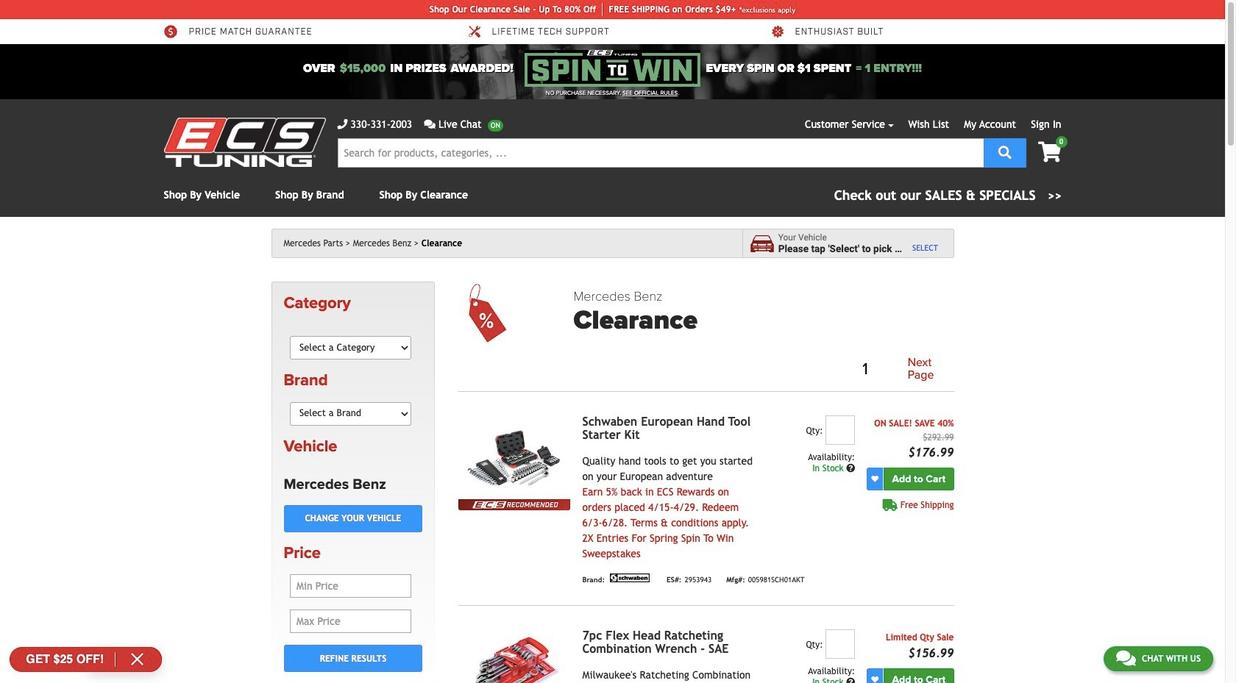 Task type: locate. For each thing, give the bounding box(es) containing it.
Search text field
[[338, 138, 984, 168]]

comments image
[[424, 119, 436, 130]]

add to wish list image
[[872, 476, 879, 483]]

None number field
[[826, 416, 856, 445], [826, 630, 856, 659], [826, 416, 856, 445], [826, 630, 856, 659]]

paginated product list navigation navigation
[[574, 354, 954, 386]]

Max Price number field
[[290, 610, 411, 634]]

ecs tuning image
[[164, 118, 326, 167]]

es#4481243 - 48-22-9429 - 7pc flex head ratcheting combination wrench - sae - milwaukee's ratcheting combination wrenches feature 2.5 of arc swing, allowing our users to work quickly and efficiently in tight spaces. - milwaukee - audi bmw volkswagen mercedes benz mini porsche image
[[459, 630, 571, 684]]

schwaben - corporate logo image
[[608, 574, 652, 583]]

es#2953943 - 005981sch01akt - schwaben european hand tool starter kit - quality hand tools to get you started on your european adventure - schwaben - audi bmw volkswagen mercedes benz mini porsche image
[[459, 416, 571, 500]]

question circle image
[[847, 679, 856, 684]]



Task type: vqa. For each thing, say whether or not it's contained in the screenshot.
ECS Tuning 'Spin to Win' contest logo
yes



Task type: describe. For each thing, give the bounding box(es) containing it.
search image
[[999, 145, 1012, 159]]

ecs tuning recommends this product. image
[[459, 500, 571, 511]]

comments image
[[1117, 650, 1136, 668]]

shopping cart image
[[1039, 142, 1062, 163]]

Min Price number field
[[290, 575, 411, 599]]

ecs tuning 'spin to win' contest logo image
[[525, 50, 700, 87]]

phone image
[[338, 119, 348, 130]]

add to wish list image
[[872, 677, 879, 684]]

question circle image
[[847, 464, 856, 473]]



